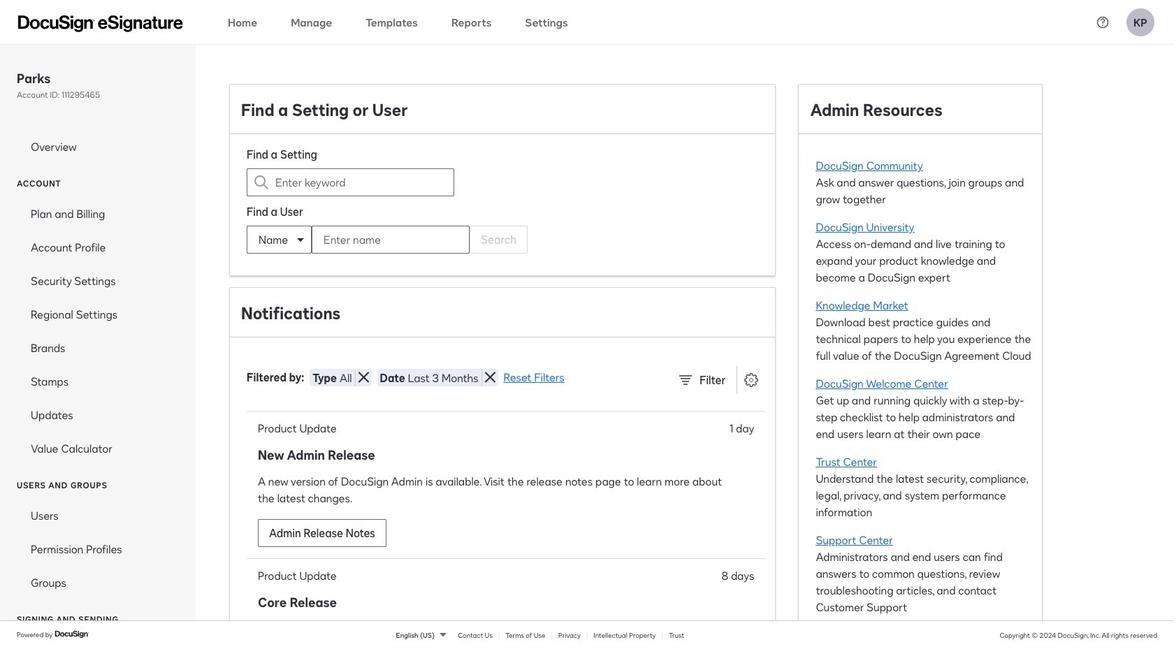 Task type: vqa. For each thing, say whether or not it's contained in the screenshot.
YOUR UPLOADED PROFILE IMAGE
no



Task type: locate. For each thing, give the bounding box(es) containing it.
Enter name text field
[[313, 227, 441, 253]]

Enter keyword text field
[[276, 169, 426, 196]]

users and groups element
[[0, 499, 196, 600]]



Task type: describe. For each thing, give the bounding box(es) containing it.
docusign image
[[55, 630, 90, 641]]

docusign admin image
[[18, 15, 183, 32]]

account element
[[0, 197, 196, 466]]



